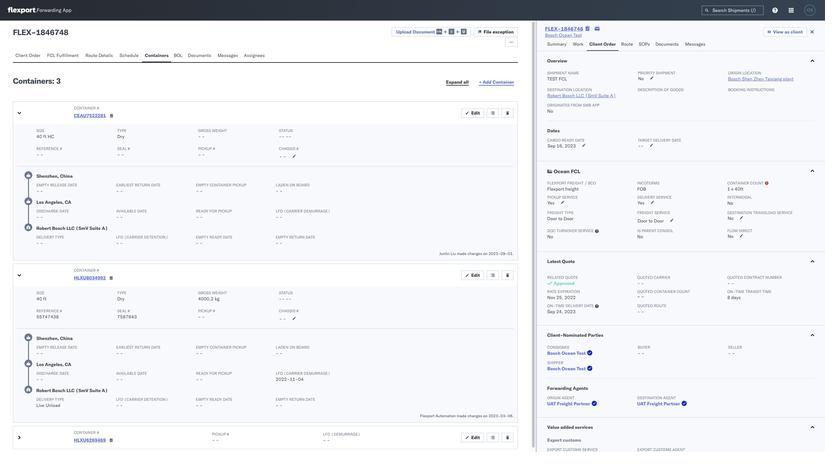 Task type: vqa. For each thing, say whether or not it's contained in the screenshot.


Task type: describe. For each thing, give the bounding box(es) containing it.
route for route details
[[85, 53, 97, 58]]

test
[[548, 76, 558, 82]]

0 horizontal spatial client order button
[[13, 50, 45, 62]]

06.
[[508, 414, 514, 419]]

description of goods
[[638, 87, 684, 92]]

chassis # for -
[[279, 146, 299, 151]]

available date - - for - -
[[116, 209, 147, 220]]

messages for right messages button
[[686, 41, 706, 47]]

--
[[639, 143, 644, 149]]

shenzhen, china for 55747438
[[36, 336, 73, 342]]

sops
[[639, 41, 651, 47]]

customs
[[563, 438, 582, 444]]

2 vertical spatial pickup # - -
[[212, 433, 229, 444]]

turnover
[[557, 229, 578, 234]]

board for - -
[[297, 183, 310, 188]]

40 for 40 ft hc
[[36, 134, 42, 140]]

on-time delivery date
[[548, 304, 594, 309]]

cargo
[[548, 138, 561, 143]]

bosch ocean test link for consignee
[[548, 351, 595, 357]]

Search Shipments (/) text field
[[702, 5, 765, 15]]

route details button
[[83, 50, 117, 62]]

0 vertical spatial bosch ocean test link
[[545, 32, 582, 38]]

expand all button
[[443, 78, 473, 87]]

ocean down flex-1846748 link
[[559, 32, 573, 38]]

earliest return date - - for 7587643
[[116, 345, 161, 357]]

doc turnover service
[[548, 229, 594, 234]]

file exception
[[484, 29, 514, 35]]

release for 55747438
[[50, 345, 67, 350]]

partner for destination agent
[[664, 402, 681, 407]]

available for - -
[[116, 209, 137, 214]]

document
[[413, 29, 435, 35]]

1 horizontal spatial count
[[751, 181, 764, 186]]

container for 2022-11-04
[[210, 345, 232, 350]]

ocean fcl button
[[537, 162, 826, 181]]

upload
[[397, 29, 412, 35]]

1 vertical spatial flexport
[[548, 186, 565, 192]]

lfd (demurrage) - -
[[323, 433, 361, 444]]

expiration
[[558, 290, 581, 295]]

expand
[[446, 79, 463, 85]]

type for hlxu8034992
[[117, 291, 127, 296]]

status for - -
[[279, 128, 293, 133]]

16,
[[557, 143, 564, 149]]

0 horizontal spatial documents
[[188, 53, 211, 58]]

24,
[[557, 309, 564, 315]]

latest quote button
[[537, 252, 826, 272]]

quote
[[566, 275, 578, 280]]

(smv for - -
[[76, 226, 88, 232]]

1 horizontal spatial messages button
[[683, 38, 710, 51]]

cargo ready date
[[548, 138, 585, 143]]

freight down destination agent
[[648, 402, 663, 407]]

made for 2022-11-04
[[457, 414, 467, 419]]

available date - - for 7587643
[[116, 372, 147, 383]]

reference for 55747438
[[36, 309, 59, 314]]

earliest for 7587643
[[116, 345, 134, 350]]

on left 03-
[[484, 414, 488, 419]]

container for - -
[[210, 183, 232, 188]]

no inside the intermodal no
[[728, 201, 734, 206]]

seller
[[729, 345, 743, 350]]

time for on-time delivery date
[[556, 304, 565, 309]]

related
[[548, 275, 565, 280]]

shenzhen, for - -
[[36, 174, 59, 179]]

client order for client order button to the right
[[590, 41, 616, 47]]

0 vertical spatial freight
[[568, 181, 584, 186]]

reference for - -
[[36, 146, 59, 151]]

container inside quoted container count - -
[[654, 290, 676, 295]]

quote
[[562, 259, 575, 265]]

freight up door to door at right top
[[638, 211, 654, 215]]

edit for - -
[[472, 110, 480, 116]]

export
[[548, 438, 562, 444]]

approved
[[554, 281, 575, 287]]

dry for -
[[117, 134, 125, 140]]

as
[[785, 29, 790, 35]]

1 horizontal spatial client order button
[[587, 38, 619, 51]]

no down 'flow' on the bottom of page
[[728, 234, 734, 240]]

transload
[[754, 211, 777, 215]]

bosch up delivery type live unload
[[52, 388, 65, 394]]

bosch down consignee in the right of the page
[[548, 351, 561, 357]]

empty ready date - - for -
[[196, 235, 233, 246]]

bol
[[174, 53, 183, 58]]

seal for 7587643
[[117, 309, 127, 314]]

03-
[[501, 414, 508, 419]]

junlin liu made changes on 2023-09-01.
[[440, 252, 514, 256]]

add
[[483, 79, 492, 85]]

bosch up delivery type - -
[[52, 226, 65, 232]]

delivery for - -
[[36, 235, 54, 240]]

added
[[561, 425, 574, 431]]

suite inside destination location robert bosch llc (smv suite a)
[[599, 93, 610, 99]]

quoted for quoted contract number - - rate expiration nov 25, 2022
[[728, 275, 744, 280]]

- - for 2022-11-04
[[280, 316, 286, 322]]

yes for pickup
[[548, 200, 555, 206]]

(smv inside destination location robert bosch llc (smv suite a)
[[586, 93, 598, 99]]

hlxu8034992 button
[[74, 275, 106, 281]]

lfd (carrier demurrage) 2022-11-04
[[276, 372, 331, 383]]

schedule button
[[117, 50, 142, 62]]

messages for left messages button
[[218, 53, 238, 58]]

size for 40 ft hc
[[36, 128, 45, 133]]

flexport automation made changes on 2023-03-06.
[[420, 414, 514, 419]]

delivery type - -
[[36, 235, 64, 246]]

hlxu8034992
[[74, 275, 106, 281]]

1 horizontal spatial delivery
[[654, 138, 671, 143]]

robert bosch llc (smv suite a) for - -
[[36, 226, 108, 232]]

uat for destination
[[638, 402, 647, 407]]

los angeles, ca for live unload
[[36, 362, 71, 368]]

quoted for quoted route - -
[[638, 304, 653, 309]]

/
[[585, 181, 587, 186]]

2023 for sep 16, 2023
[[565, 143, 576, 149]]

discharge for -
[[36, 209, 59, 214]]

0 horizontal spatial documents button
[[185, 50, 215, 62]]

status -- -- for 4000.2 kg
[[279, 291, 293, 302]]

lfd inside lfd (carrier demurrage) - -
[[276, 209, 283, 214]]

client for client order button to the right
[[590, 41, 603, 47]]

sep for sep 16, 2023
[[548, 143, 556, 149]]

route details
[[85, 53, 113, 58]]

ocean inside button
[[554, 168, 570, 175]]

0 vertical spatial test
[[574, 32, 582, 38]]

bosch inside destination location robert bosch llc (smv suite a)
[[563, 93, 575, 99]]

service right turnover
[[579, 229, 594, 234]]

40 for 40 ft
[[36, 296, 42, 302]]

detention) for 7587643
[[144, 398, 168, 403]]

2 vertical spatial destination
[[638, 396, 663, 401]]

ca for unload
[[65, 362, 71, 368]]

robert for - -
[[36, 226, 51, 232]]

0 vertical spatial bosch ocean test
[[545, 32, 582, 38]]

fcl inside fcl fulfillment button
[[47, 53, 55, 58]]

is parent consol no
[[638, 229, 674, 240]]

app inside originates from smb app no
[[593, 103, 600, 108]]

01.
[[508, 252, 514, 256]]

(smv for 4000.2 kg
[[76, 388, 88, 394]]

parties
[[588, 333, 604, 339]]

09-
[[501, 252, 508, 256]]

on-time transit time 8 days
[[728, 290, 772, 301]]

quoted for quoted carrier - -
[[638, 275, 653, 280]]

destination transload service
[[728, 211, 793, 215]]

forwarding agents
[[548, 386, 589, 392]]

value
[[548, 425, 560, 431]]

nominated
[[564, 333, 587, 339]]

destination for robert
[[548, 87, 573, 92]]

uat freight partner link for origin
[[548, 401, 599, 408]]

hc
[[48, 134, 54, 140]]

schedule
[[120, 53, 139, 58]]

no down the doc
[[548, 234, 554, 240]]

exception
[[493, 29, 514, 35]]

door up the doc
[[548, 216, 558, 222]]

container up "40ft"
[[728, 181, 750, 186]]

uat freight partner link for destination
[[638, 401, 689, 408]]

freight down origin agent
[[558, 402, 573, 407]]

priority
[[638, 71, 656, 75]]

size for 40 ft
[[36, 291, 45, 296]]

discharge date - - for -
[[36, 209, 69, 220]]

0 vertical spatial delivery
[[638, 195, 656, 200]]

ready for pickup - - for 2022-
[[196, 372, 232, 383]]

service down flexport freight / bco flexport freight
[[563, 195, 578, 200]]

+
[[479, 79, 482, 85]]

to inside freight type door to door
[[559, 216, 563, 222]]

changes for - -
[[468, 252, 483, 256]]

on left 09-
[[484, 252, 488, 256]]

8
[[728, 295, 731, 301]]

priority shipment
[[638, 71, 676, 75]]

2023 for sep 24, 2023
[[565, 309, 576, 315]]

booking
[[729, 87, 746, 92]]

ready for - -
[[210, 235, 222, 240]]

shipment name test fcl
[[548, 71, 580, 82]]

edit button for 2022-11-04
[[462, 271, 485, 281]]

gross weight 4000.2 kg
[[198, 291, 227, 302]]

target delivery date
[[638, 138, 682, 143]]

container # for hlxu6269489
[[74, 431, 99, 436]]

container count
[[728, 181, 764, 186]]

origin for origin location bosch shen zhen taixiang plant
[[729, 71, 742, 75]]

route
[[654, 304, 667, 309]]

bosch down shipper
[[548, 366, 561, 372]]

0 vertical spatial documents
[[656, 41, 679, 47]]

forwarding app link
[[8, 7, 71, 14]]

destination for service
[[728, 211, 753, 215]]

flex - 1846748
[[13, 27, 68, 37]]

sops button
[[637, 38, 653, 51]]

empty container pickup - - for 4000.2 kg
[[196, 345, 247, 357]]

release for - -
[[50, 183, 67, 188]]

1 vertical spatial freight
[[566, 186, 579, 192]]

dates
[[548, 128, 560, 134]]

is
[[638, 229, 641, 234]]

quoted carrier - -
[[638, 275, 671, 287]]

discharge for unload
[[36, 372, 59, 376]]

route for route
[[622, 41, 634, 47]]

detention) for - -
[[144, 235, 168, 240]]

delivery service
[[638, 195, 672, 200]]

door up the is
[[638, 218, 648, 224]]

hlxu6269489
[[74, 438, 106, 444]]

# inside reference # 55747438
[[60, 309, 62, 314]]

smb
[[583, 103, 592, 108]]

0 horizontal spatial messages button
[[215, 50, 242, 62]]

1 x 40ft
[[728, 186, 744, 192]]

instructions
[[747, 87, 775, 92]]

assignees button
[[242, 50, 269, 62]]

empty release date - - for - -
[[36, 183, 77, 194]]

laden on board - - for 11-
[[276, 345, 310, 357]]

door up turnover
[[564, 216, 574, 222]]

1 vertical spatial delivery
[[566, 304, 584, 309]]

no down the priority
[[639, 76, 644, 82]]

ready for 4000.2
[[196, 372, 209, 376]]

40ft
[[735, 186, 744, 192]]

11-
[[290, 377, 298, 383]]

intermodal
[[728, 195, 753, 200]]

liu
[[451, 252, 456, 256]]

on up lfd (carrier demurrage) - -
[[290, 183, 296, 188]]

bosch ocean test for shipper
[[548, 366, 586, 372]]

parent
[[642, 229, 657, 234]]



Task type: locate. For each thing, give the bounding box(es) containing it.
1 vertical spatial laden on board - -
[[276, 345, 310, 357]]

a) for - -
[[102, 226, 108, 232]]

uat freight partner down origin agent
[[548, 402, 591, 407]]

ft inside size 40 ft
[[43, 296, 46, 302]]

freight inside freight type door to door
[[548, 211, 564, 215]]

agent for origin agent
[[562, 396, 575, 401]]

1 vertical spatial status -- --
[[279, 291, 293, 302]]

kg
[[215, 296, 220, 302]]

25,
[[557, 295, 564, 301]]

2 shenzhen, china from the top
[[36, 336, 73, 342]]

on- down 'nov'
[[548, 304, 556, 309]]

buyer
[[638, 345, 651, 350]]

test for consignee
[[577, 351, 586, 357]]

chassis
[[279, 146, 296, 151], [279, 309, 296, 314]]

weight
[[212, 128, 227, 133], [212, 291, 227, 296]]

related quote
[[548, 275, 578, 280]]

1 earliest return date - - from the top
[[116, 183, 161, 194]]

bosch ocean test link up summary on the right of page
[[545, 32, 582, 38]]

order
[[604, 41, 616, 47], [29, 53, 40, 58]]

1 vertical spatial available
[[116, 372, 137, 376]]

0 horizontal spatial time
[[556, 304, 565, 309]]

container for hlxu6269489
[[74, 431, 96, 436]]

sep down cargo
[[548, 143, 556, 149]]

order for client order button to the right
[[604, 41, 616, 47]]

2 board from the top
[[297, 345, 310, 350]]

2 uat from the left
[[638, 402, 647, 407]]

uat freight partner for origin
[[548, 402, 591, 407]]

type dry for 7587643
[[117, 291, 127, 302]]

client right work button
[[590, 41, 603, 47]]

sep left 24,
[[548, 309, 556, 315]]

2 container # from the top
[[74, 268, 99, 273]]

1 vertical spatial fcl
[[559, 76, 568, 82]]

gross inside gross weight - -
[[198, 128, 211, 133]]

client order down flex
[[15, 53, 40, 58]]

1 type dry from the top
[[117, 128, 127, 140]]

0 horizontal spatial on-
[[548, 304, 556, 309]]

0 vertical spatial location
[[743, 71, 762, 75]]

1 yes from the left
[[548, 200, 555, 206]]

robert inside destination location robert bosch llc (smv suite a)
[[548, 93, 562, 99]]

pickup # - - for -
[[198, 146, 215, 158]]

gross for 4000.2 kg
[[198, 291, 211, 296]]

container
[[210, 183, 232, 188], [654, 290, 676, 295], [210, 345, 232, 350]]

1 vertical spatial seal
[[117, 309, 127, 314]]

quoted for quoted container count - -
[[638, 290, 653, 295]]

2 vertical spatial robert
[[36, 388, 51, 394]]

sep 24, 2023
[[548, 309, 576, 315]]

0 vertical spatial 2023-
[[489, 252, 501, 256]]

2 edit from the top
[[472, 273, 480, 279]]

board for 2022-11-04
[[297, 345, 310, 350]]

dry up seal # - -
[[117, 134, 125, 140]]

2 demurrage) from the top
[[304, 372, 331, 376]]

chassis for -
[[279, 146, 296, 151]]

1 board from the top
[[297, 183, 310, 188]]

robert for 4000.2 kg
[[36, 388, 51, 394]]

seal for -
[[117, 146, 127, 151]]

shenzhen, for 55747438
[[36, 336, 59, 342]]

lfd inside lfd (carrier demurrage) 2022-11-04
[[276, 372, 283, 376]]

forwarding app
[[37, 7, 71, 13]]

1 edit button from the top
[[462, 108, 485, 118]]

1 lfd (carrier detention) - - from the top
[[116, 235, 168, 246]]

1 horizontal spatial route
[[622, 41, 634, 47]]

0 vertical spatial suite
[[599, 93, 610, 99]]

1 changes from the top
[[468, 252, 483, 256]]

edit down +
[[472, 110, 480, 116]]

services
[[576, 425, 594, 431]]

1 vertical spatial ft
[[43, 296, 46, 302]]

edit button
[[462, 108, 485, 118], [462, 271, 485, 281], [462, 434, 485, 443]]

changes for 2022-11-04
[[468, 414, 483, 419]]

1 vertical spatial discharge date - -
[[36, 372, 69, 383]]

1 vertical spatial los
[[36, 362, 44, 368]]

2 agent from the left
[[664, 396, 677, 401]]

forwarding up the flex - 1846748
[[37, 7, 61, 13]]

summary button
[[545, 38, 571, 51]]

1 status from the top
[[279, 128, 293, 133]]

on
[[290, 183, 296, 188], [484, 252, 488, 256], [290, 345, 296, 350], [484, 414, 488, 419]]

1 type from the top
[[117, 128, 127, 133]]

status -- -- for - -
[[279, 128, 293, 140]]

type inside delivery type - -
[[55, 235, 64, 240]]

forwarding for forwarding agents
[[548, 386, 572, 392]]

llc inside destination location robert bosch llc (smv suite a)
[[577, 93, 585, 99]]

los for live
[[36, 362, 44, 368]]

0 vertical spatial (smv
[[586, 93, 598, 99]]

1 vertical spatial a)
[[102, 226, 108, 232]]

1 horizontal spatial 1846748
[[561, 25, 584, 32]]

a) for 2022-11-04
[[102, 388, 108, 394]]

1 vertical spatial demurrage)
[[304, 372, 331, 376]]

route button
[[619, 38, 637, 51]]

container up hlxu8034992
[[74, 268, 96, 273]]

gross
[[198, 128, 211, 133], [198, 291, 211, 296]]

yes for delivery
[[638, 200, 645, 206]]

1 horizontal spatial to
[[649, 218, 653, 224]]

lfd (carrier detention) - - for 7587643
[[116, 398, 168, 409]]

1 shenzhen, china from the top
[[36, 174, 73, 179]]

test up the work
[[574, 32, 582, 38]]

1 vertical spatial shenzhen,
[[36, 336, 59, 342]]

size inside size 40 ft hc
[[36, 128, 45, 133]]

1 vertical spatial container
[[654, 290, 676, 295]]

shipment
[[548, 71, 567, 75]]

partner down destination agent
[[664, 402, 681, 407]]

3 edit button from the top
[[462, 434, 485, 443]]

1 uat from the left
[[548, 402, 556, 407]]

2 changes from the top
[[468, 414, 483, 419]]

2 available from the top
[[116, 372, 137, 376]]

1846748 up the work
[[561, 25, 584, 32]]

lfd (carrier detention) - - for - -
[[116, 235, 168, 246]]

fcl fulfillment button
[[45, 50, 83, 62]]

service right transload
[[778, 211, 793, 215]]

2 reference from the top
[[36, 309, 59, 314]]

0 vertical spatial los
[[36, 200, 44, 205]]

quoted route - -
[[638, 304, 667, 315]]

2 made from the top
[[457, 414, 467, 419]]

agent up 'value added services' button
[[664, 396, 677, 401]]

time up days
[[736, 290, 745, 295]]

on- inside on-time transit time 8 days
[[728, 290, 736, 295]]

ready for pickup - -
[[196, 209, 232, 220], [196, 372, 232, 383]]

made right automation
[[457, 414, 467, 419]]

1 vertical spatial earliest return date - -
[[116, 345, 161, 357]]

route
[[622, 41, 634, 47], [85, 53, 97, 58]]

type inside delivery type live unload
[[55, 398, 64, 403]]

2 - - from the top
[[280, 316, 286, 322]]

order down the flex - 1846748
[[29, 53, 40, 58]]

shenzhen, down reference # - -
[[36, 174, 59, 179]]

a) inside destination location robert bosch llc (smv suite a)
[[611, 93, 617, 99]]

angeles,
[[45, 200, 64, 205], [45, 362, 64, 368]]

latest quote
[[548, 259, 575, 265]]

quoted down quoted carrier - -
[[638, 290, 653, 295]]

robert
[[548, 93, 562, 99], [36, 226, 51, 232], [36, 388, 51, 394]]

3 container # from the top
[[74, 431, 99, 436]]

3
[[56, 76, 61, 86]]

1 size from the top
[[36, 128, 45, 133]]

documents button up overview button
[[653, 38, 683, 51]]

40 inside size 40 ft
[[36, 296, 42, 302]]

1 40 from the top
[[36, 134, 42, 140]]

discharge up delivery type live unload
[[36, 372, 59, 376]]

1 chassis from the top
[[279, 146, 296, 151]]

2 gross from the top
[[198, 291, 211, 296]]

0 horizontal spatial messages
[[218, 53, 238, 58]]

export customs
[[548, 438, 582, 444]]

+ add container
[[479, 79, 515, 85]]

2 status from the top
[[279, 291, 293, 296]]

0 vertical spatial type
[[117, 128, 127, 133]]

2022-
[[276, 377, 290, 383]]

container # for ceau7522281
[[74, 106, 99, 111]]

forwarding up origin agent
[[548, 386, 572, 392]]

target
[[638, 138, 653, 143]]

1 vertical spatial type dry
[[117, 291, 127, 302]]

count down latest quote button
[[677, 290, 691, 295]]

empty return date - - down lfd (carrier demurrage) - -
[[276, 235, 316, 246]]

2 uat freight partner from the left
[[638, 402, 681, 407]]

assignees
[[244, 53, 265, 58]]

type up seal # - -
[[117, 128, 127, 133]]

route left sops
[[622, 41, 634, 47]]

time for on-time transit time 8 days
[[736, 290, 745, 295]]

1 vertical spatial app
[[593, 103, 600, 108]]

bosch ocean test link
[[545, 32, 582, 38], [548, 351, 595, 357], [548, 366, 595, 373]]

quoted inside quoted container count - -
[[638, 290, 653, 295]]

count inside quoted container count - -
[[677, 290, 691, 295]]

delivery inside delivery type - -
[[36, 235, 54, 240]]

forwarding for forwarding app
[[37, 7, 61, 13]]

2 ready for pickup - - from the top
[[196, 372, 232, 383]]

container inside button
[[493, 79, 515, 85]]

status
[[279, 128, 293, 133], [279, 291, 293, 296]]

demurrage) inside lfd (carrier demurrage) - -
[[304, 209, 331, 214]]

status for 4000.2 kg
[[279, 291, 293, 296]]

1 detention) from the top
[[144, 235, 168, 240]]

(carrier inside lfd (carrier demurrage) - -
[[284, 209, 303, 214]]

1 vertical spatial discharge
[[36, 372, 59, 376]]

forwarding inside forwarding app link
[[37, 7, 61, 13]]

1 agent from the left
[[562, 396, 575, 401]]

container for hlxu8034992
[[74, 268, 96, 273]]

1 horizontal spatial messages
[[686, 41, 706, 47]]

0 horizontal spatial agent
[[562, 396, 575, 401]]

1 vertical spatial destination
[[728, 211, 753, 215]]

2 empty ready date - - from the top
[[196, 398, 233, 409]]

x
[[732, 186, 734, 192]]

0 vertical spatial forwarding
[[37, 7, 61, 13]]

route inside button
[[622, 41, 634, 47]]

# inside seal # 7587643
[[128, 309, 130, 314]]

bosch ocean test link down shipper
[[548, 366, 595, 373]]

los for -
[[36, 200, 44, 205]]

2 seal from the top
[[117, 309, 127, 314]]

messages
[[686, 41, 706, 47], [218, 53, 238, 58]]

2 ready from the top
[[196, 372, 209, 376]]

llc for - -
[[67, 226, 75, 232]]

2 angeles, from the top
[[45, 362, 64, 368]]

chassis for 11-
[[279, 309, 296, 314]]

2023- for - -
[[489, 252, 501, 256]]

hlxu6269489 button
[[74, 438, 106, 444]]

flexport for freight
[[548, 181, 567, 186]]

to down freight service
[[649, 218, 653, 224]]

robert bosch llc (smv suite a) for live unload
[[36, 388, 108, 394]]

client for client order button to the left
[[15, 53, 28, 58]]

0 horizontal spatial client
[[15, 53, 28, 58]]

1 horizontal spatial uat
[[638, 402, 647, 407]]

client order button right the work
[[587, 38, 619, 51]]

ready for 2022-11-04
[[210, 398, 222, 403]]

1 for from the top
[[210, 209, 217, 214]]

2 chassis from the top
[[279, 309, 296, 314]]

1 vertical spatial type
[[117, 291, 127, 296]]

1 release from the top
[[50, 183, 67, 188]]

2 status -- -- from the top
[[279, 291, 293, 302]]

1 horizontal spatial client
[[590, 41, 603, 47]]

0 vertical spatial made
[[457, 252, 467, 256]]

2 40 from the top
[[36, 296, 42, 302]]

name
[[568, 71, 580, 75]]

order for client order button to the left
[[29, 53, 40, 58]]

dry up seal # 7587643 in the left of the page
[[117, 296, 125, 302]]

laden on board - -
[[276, 183, 310, 194], [276, 345, 310, 357]]

china for - -
[[60, 174, 73, 179]]

seal inside seal # - -
[[117, 146, 127, 151]]

0 vertical spatial chassis
[[279, 146, 296, 151]]

3 edit from the top
[[472, 435, 480, 441]]

0 vertical spatial delivery
[[654, 138, 671, 143]]

1 shenzhen, from the top
[[36, 174, 59, 179]]

2 available date - - from the top
[[116, 372, 147, 383]]

2 empty container pickup - - from the top
[[196, 345, 247, 357]]

client-nominated parties button
[[537, 326, 826, 345]]

seal
[[117, 146, 127, 151], [117, 309, 127, 314]]

ca
[[65, 200, 71, 205], [65, 362, 71, 368]]

2 lfd (carrier detention) - - from the top
[[116, 398, 168, 409]]

1 weight from the top
[[212, 128, 227, 133]]

buyer - -
[[638, 345, 651, 357]]

door
[[548, 216, 558, 222], [564, 216, 574, 222], [638, 218, 648, 224], [655, 218, 664, 224]]

0 horizontal spatial order
[[29, 53, 40, 58]]

bosch up from
[[563, 93, 575, 99]]

messages up overview button
[[686, 41, 706, 47]]

ready for -
[[196, 209, 209, 214]]

fcl down shipment
[[559, 76, 568, 82]]

agent for destination agent
[[664, 396, 677, 401]]

1 vertical spatial documents
[[188, 53, 211, 58]]

2 china from the top
[[60, 336, 73, 342]]

container
[[493, 79, 515, 85], [74, 106, 96, 111], [728, 181, 750, 186], [74, 268, 96, 273], [74, 431, 96, 436]]

1 vertical spatial los angeles, ca
[[36, 362, 71, 368]]

suite for 2022-11-04
[[90, 388, 101, 394]]

overview button
[[537, 51, 826, 71]]

route inside "button"
[[85, 53, 97, 58]]

1 vertical spatial status
[[279, 291, 293, 296]]

robert up originates
[[548, 93, 562, 99]]

uat freight partner for destination
[[638, 402, 681, 407]]

contract
[[745, 275, 765, 280]]

1 vertical spatial gross
[[198, 291, 211, 296]]

40 inside size 40 ft hc
[[36, 134, 42, 140]]

+ add container button
[[476, 78, 518, 87]]

china down reference # - -
[[60, 174, 73, 179]]

no inside is parent consol no
[[638, 234, 644, 240]]

2 edit button from the top
[[462, 271, 485, 281]]

reference up 55747438
[[36, 309, 59, 314]]

nov
[[548, 295, 556, 301]]

reference # - -
[[36, 146, 62, 158]]

1 robert bosch llc (smv suite a) from the top
[[36, 226, 108, 232]]

view as client button
[[764, 27, 808, 37]]

incoterms fob
[[638, 181, 660, 192]]

days
[[732, 295, 741, 301]]

origin down forwarding agents on the right bottom
[[548, 396, 561, 401]]

ocean down consignee in the right of the page
[[562, 351, 576, 357]]

2 2023- from the top
[[489, 414, 501, 419]]

edit down junlin liu made changes on 2023-09-01. on the right bottom of page
[[472, 273, 480, 279]]

1 vertical spatial bosch ocean test link
[[548, 351, 595, 357]]

overview
[[548, 58, 568, 64]]

uat down origin agent
[[548, 402, 556, 407]]

laden for - -
[[276, 183, 289, 188]]

(demurrage)
[[332, 433, 361, 437]]

laden for 2022-11-04
[[276, 345, 289, 350]]

containers button
[[142, 50, 171, 62]]

quoted left route
[[638, 304, 653, 309]]

bosch ocean test link for shipper
[[548, 366, 595, 373]]

gross inside 'gross weight 4000.2 kg'
[[198, 291, 211, 296]]

container up hlxu6269489 button
[[74, 431, 96, 436]]

- - for - -
[[280, 154, 286, 160]]

2 ft from the top
[[43, 296, 46, 302]]

work
[[573, 41, 584, 47]]

made right liu
[[457, 252, 467, 256]]

0 vertical spatial llc
[[577, 93, 585, 99]]

freight up pickup service
[[566, 186, 579, 192]]

0 vertical spatial ca
[[65, 200, 71, 205]]

1 edit from the top
[[472, 110, 480, 116]]

weight inside gross weight - -
[[212, 128, 227, 133]]

0 vertical spatial pickup # - -
[[198, 146, 215, 158]]

messages left assignees in the left top of the page
[[218, 53, 238, 58]]

flexport. image
[[8, 7, 37, 14]]

1 los from the top
[[36, 200, 44, 205]]

0 vertical spatial reference
[[36, 146, 59, 151]]

size up reference # 55747438
[[36, 291, 45, 296]]

ft for 40 ft hc
[[43, 134, 46, 140]]

uat for origin
[[548, 402, 556, 407]]

origin inside origin location bosch shen zhen taixiang plant
[[729, 71, 742, 75]]

service up "service"
[[657, 195, 672, 200]]

edit
[[472, 110, 480, 116], [472, 273, 480, 279], [472, 435, 480, 441]]

earliest return date - - for - -
[[116, 183, 161, 194]]

type for ceau7522281
[[117, 128, 127, 133]]

weight inside 'gross weight 4000.2 kg'
[[212, 291, 227, 296]]

0 vertical spatial empty release date - -
[[36, 183, 77, 194]]

destination inside destination location robert bosch llc (smv suite a)
[[548, 87, 573, 92]]

shenzhen,
[[36, 174, 59, 179], [36, 336, 59, 342]]

2 weight from the top
[[212, 291, 227, 296]]

test up agents
[[577, 366, 586, 372]]

freight
[[548, 211, 564, 215], [638, 211, 654, 215], [558, 402, 573, 407], [648, 402, 663, 407]]

ca for -
[[65, 200, 71, 205]]

for for -
[[210, 209, 217, 214]]

2 yes from the left
[[638, 200, 645, 206]]

1 discharge date - - from the top
[[36, 209, 69, 220]]

0 vertical spatial gross
[[198, 128, 211, 133]]

edit button for - -
[[462, 108, 485, 118]]

delivery for 2022-11-04
[[36, 398, 54, 403]]

0 vertical spatial origin
[[729, 71, 742, 75]]

1 vertical spatial shenzhen, china
[[36, 336, 73, 342]]

1 empty return date - - from the top
[[276, 235, 316, 246]]

quoted inside quoted carrier - -
[[638, 275, 653, 280]]

upload document button
[[392, 27, 472, 37]]

quoted inside the quoted route - -
[[638, 304, 653, 309]]

0 vertical spatial client order
[[590, 41, 616, 47]]

0 vertical spatial chassis #
[[279, 146, 299, 151]]

earliest return date - -
[[116, 183, 161, 194], [116, 345, 161, 357]]

1 seal from the top
[[117, 146, 127, 151]]

1 vertical spatial bosch ocean test
[[548, 351, 586, 357]]

type up seal # 7587643 in the left of the page
[[117, 291, 127, 296]]

1 vertical spatial lfd (carrier detention) - -
[[116, 398, 168, 409]]

no up 'flow' on the bottom of page
[[728, 216, 734, 222]]

2 type dry from the top
[[117, 291, 127, 302]]

available for 7587643
[[116, 372, 137, 376]]

reference inside reference # - -
[[36, 146, 59, 151]]

40 left hc
[[36, 134, 42, 140]]

location inside origin location bosch shen zhen taixiang plant
[[743, 71, 762, 75]]

type
[[117, 128, 127, 133], [117, 291, 127, 296]]

fcl inside shipment name test fcl
[[559, 76, 568, 82]]

(carrier inside lfd (carrier demurrage) 2022-11-04
[[284, 372, 303, 376]]

pickup
[[233, 183, 247, 188], [218, 209, 232, 214], [233, 345, 247, 350], [218, 372, 232, 376]]

1 chassis # from the top
[[279, 146, 299, 151]]

pickup service
[[548, 195, 578, 200]]

2 discharge date - - from the top
[[36, 372, 69, 383]]

1 vertical spatial on-
[[548, 304, 556, 309]]

yes down fob
[[638, 200, 645, 206]]

shenzhen, china for - -
[[36, 174, 73, 179]]

size up reference # - -
[[36, 128, 45, 133]]

discharge date - - up delivery type - -
[[36, 209, 69, 220]]

gross weight - -
[[198, 128, 227, 140]]

2 horizontal spatial time
[[763, 290, 772, 295]]

discharge date - -
[[36, 209, 69, 220], [36, 372, 69, 383]]

demurrage) for 2022-11-04
[[304, 372, 331, 376]]

china down reference # 55747438
[[60, 336, 73, 342]]

2023 down on-time delivery date
[[565, 309, 576, 315]]

0 vertical spatial ready
[[562, 138, 575, 143]]

2 vertical spatial fcl
[[571, 168, 581, 175]]

# inside seal # - -
[[128, 146, 130, 151]]

edit button down flexport automation made changes on 2023-03-06.
[[462, 434, 485, 443]]

shen
[[743, 76, 753, 82]]

zhen
[[754, 76, 765, 82]]

2 robert bosch llc (smv suite a) from the top
[[36, 388, 108, 394]]

type dry up seal # - -
[[117, 128, 127, 140]]

2 laden on board - - from the top
[[276, 345, 310, 357]]

edit button down all
[[462, 108, 485, 118]]

# inside reference # - -
[[60, 146, 62, 151]]

bosch shen zhen taixiang plant link
[[729, 76, 794, 82]]

0 horizontal spatial client order
[[15, 53, 40, 58]]

route left details
[[85, 53, 97, 58]]

no inside originates from smb app no
[[548, 108, 554, 114]]

ocean down shipper
[[562, 366, 576, 372]]

2 size from the top
[[36, 291, 45, 296]]

1 china from the top
[[60, 174, 73, 179]]

client order button down flex
[[13, 50, 45, 62]]

1 horizontal spatial documents button
[[653, 38, 683, 51]]

1 container # from the top
[[74, 106, 99, 111]]

0 vertical spatial status -- --
[[279, 128, 293, 140]]

bosch down flex-
[[545, 32, 558, 38]]

no down originates
[[548, 108, 554, 114]]

sep 16, 2023
[[548, 143, 576, 149]]

flex-
[[545, 25, 561, 32]]

bosch ocean test down the flex-1846748
[[545, 32, 582, 38]]

1 ft from the top
[[43, 134, 46, 140]]

chassis #
[[279, 146, 299, 151], [279, 309, 299, 314]]

robert bosch llc (smv suite a) up delivery type - -
[[36, 226, 108, 232]]

container # up hlxu8034992
[[74, 268, 99, 273]]

2 los angeles, ca from the top
[[36, 362, 71, 368]]

weight for - -
[[212, 128, 227, 133]]

made for - -
[[457, 252, 467, 256]]

sep
[[548, 143, 556, 149], [548, 309, 556, 315]]

empty ready date - - for 2022-
[[196, 398, 233, 409]]

0 vertical spatial detention)
[[144, 235, 168, 240]]

0 vertical spatial count
[[751, 181, 764, 186]]

1
[[728, 186, 731, 192]]

china for 55747438
[[60, 336, 73, 342]]

containers:
[[13, 76, 54, 86]]

4000.2
[[198, 296, 214, 302]]

2 ca from the top
[[65, 362, 71, 368]]

destination agent
[[638, 396, 677, 401]]

laden on board - - up lfd (carrier demurrage) 2022-11-04
[[276, 345, 310, 357]]

2 laden from the top
[[276, 345, 289, 350]]

discharge date - - for unload
[[36, 372, 69, 383]]

1 vertical spatial order
[[29, 53, 40, 58]]

0 vertical spatial empty return date - -
[[276, 235, 316, 246]]

1 vertical spatial count
[[677, 290, 691, 295]]

2 empty release date - - from the top
[[36, 345, 77, 357]]

time right transit
[[763, 290, 772, 295]]

edit down flexport automation made changes on 2023-03-06.
[[472, 435, 480, 441]]

robert up delivery type - -
[[36, 226, 51, 232]]

no down intermodal
[[728, 201, 734, 206]]

empty container pickup - - for - -
[[196, 183, 247, 194]]

type for - -
[[55, 235, 64, 240]]

0 vertical spatial laden on board - -
[[276, 183, 310, 194]]

1 horizontal spatial time
[[736, 290, 745, 295]]

shenzhen, china down 55747438
[[36, 336, 73, 342]]

0 vertical spatial discharge date - -
[[36, 209, 69, 220]]

1 dry from the top
[[117, 134, 125, 140]]

2023- for 2022-11-04
[[489, 414, 501, 419]]

partner for origin agent
[[574, 402, 591, 407]]

2 vertical spatial bosch ocean test link
[[548, 366, 595, 373]]

fcl inside ocean fcl button
[[571, 168, 581, 175]]

partner down agents
[[574, 402, 591, 407]]

quoted left carrier
[[638, 275, 653, 280]]

2 vertical spatial container #
[[74, 431, 99, 436]]

count up intermodal
[[751, 181, 764, 186]]

ready
[[196, 209, 209, 214], [196, 372, 209, 376]]

delivery
[[654, 138, 671, 143], [566, 304, 584, 309]]

1 laden on board - - from the top
[[276, 183, 310, 194]]

2 dry from the top
[[117, 296, 125, 302]]

door down "service"
[[655, 218, 664, 224]]

0 vertical spatial ft
[[43, 134, 46, 140]]

0 vertical spatial destination
[[548, 87, 573, 92]]

sep for sep 24, 2023
[[548, 309, 556, 315]]

chassis # for 11-
[[279, 309, 299, 314]]

2 los from the top
[[36, 362, 44, 368]]

1 partner from the left
[[574, 402, 591, 407]]

demurrage) inside lfd (carrier demurrage) 2022-11-04
[[304, 372, 331, 376]]

quoted left contract
[[728, 275, 744, 280]]

edit button down junlin liu made changes on 2023-09-01. on the right bottom of page
[[462, 271, 485, 281]]

1 empty ready date - - from the top
[[196, 235, 233, 246]]

2 type from the top
[[117, 291, 127, 296]]

reference inside reference # 55747438
[[36, 309, 59, 314]]

2 partner from the left
[[664, 402, 681, 407]]

0 vertical spatial status
[[279, 128, 293, 133]]

1 uat freight partner link from the left
[[548, 401, 599, 408]]

documents up overview button
[[656, 41, 679, 47]]

uat
[[548, 402, 556, 407], [638, 402, 647, 407]]

1 ready for pickup - - from the top
[[196, 209, 232, 220]]

freight left /
[[568, 181, 584, 186]]

1 los angeles, ca from the top
[[36, 200, 71, 205]]

1 laden from the top
[[276, 183, 289, 188]]

bosch inside origin location bosch shen zhen taixiang plant
[[729, 76, 742, 82]]

1 vertical spatial container #
[[74, 268, 99, 273]]

0 horizontal spatial 1846748
[[36, 27, 68, 37]]

2 vertical spatial llc
[[67, 388, 75, 394]]

1 2023- from the top
[[489, 252, 501, 256]]

1 earliest from the top
[[116, 183, 134, 188]]

ft inside size 40 ft hc
[[43, 134, 46, 140]]

0 horizontal spatial count
[[677, 290, 691, 295]]

delivery inside delivery type live unload
[[36, 398, 54, 403]]

yes down pickup service
[[548, 200, 555, 206]]

2023- left 01.
[[489, 252, 501, 256]]

2 release from the top
[[50, 345, 67, 350]]

lfd inside the lfd (demurrage) - -
[[323, 433, 331, 437]]

test down client-nominated parties
[[577, 351, 586, 357]]

1 vertical spatial board
[[297, 345, 310, 350]]

for for 2022-
[[210, 372, 217, 376]]

partner
[[574, 402, 591, 407], [664, 402, 681, 407]]

door to door
[[638, 218, 664, 224]]

from
[[571, 103, 582, 108]]

originates from smb app no
[[548, 103, 600, 114]]

1 vertical spatial forwarding
[[548, 386, 572, 392]]

app inside forwarding app link
[[63, 7, 71, 13]]

flex
[[13, 27, 31, 37]]

1 empty container pickup - - from the top
[[196, 183, 247, 194]]

1 ca from the top
[[65, 200, 71, 205]]

2 chassis # from the top
[[279, 309, 299, 314]]

pickup # - - for kg
[[198, 309, 215, 320]]

location inside destination location robert bosch llc (smv suite a)
[[574, 87, 593, 92]]

ready for pickup - - for -
[[196, 209, 232, 220]]

0 horizontal spatial origin
[[548, 396, 561, 401]]

0 vertical spatial angeles,
[[45, 200, 64, 205]]

board up lfd (carrier demurrage) - -
[[297, 183, 310, 188]]

1 demurrage) from the top
[[304, 209, 331, 214]]

seal inside seal # 7587643
[[117, 309, 127, 314]]

2 empty return date - - from the top
[[276, 398, 316, 409]]

1 reference from the top
[[36, 146, 59, 151]]

type dry for -
[[117, 128, 127, 140]]

fcl left the fulfillment
[[47, 53, 55, 58]]

on up lfd (carrier demurrage) 2022-11-04
[[290, 345, 296, 350]]

1 horizontal spatial yes
[[638, 200, 645, 206]]

0 vertical spatial earliest
[[116, 183, 134, 188]]

1 discharge from the top
[[36, 209, 59, 214]]

container # for hlxu8034992
[[74, 268, 99, 273]]

on- for on-time delivery date
[[548, 304, 556, 309]]

2 earliest return date - - from the top
[[116, 345, 161, 357]]

0 horizontal spatial forwarding
[[37, 7, 61, 13]]

quoted inside quoted contract number - - rate expiration nov 25, 2022
[[728, 275, 744, 280]]

1 angeles, from the top
[[45, 200, 64, 205]]

1 empty release date - - from the top
[[36, 183, 77, 194]]

1 horizontal spatial destination
[[638, 396, 663, 401]]

container # up hlxu6269489 button
[[74, 431, 99, 436]]

type inside freight type door to door
[[565, 211, 574, 215]]

size inside size 40 ft
[[36, 291, 45, 296]]

os button
[[803, 3, 818, 18]]

2 earliest from the top
[[116, 345, 134, 350]]

value added services button
[[537, 418, 826, 438]]



